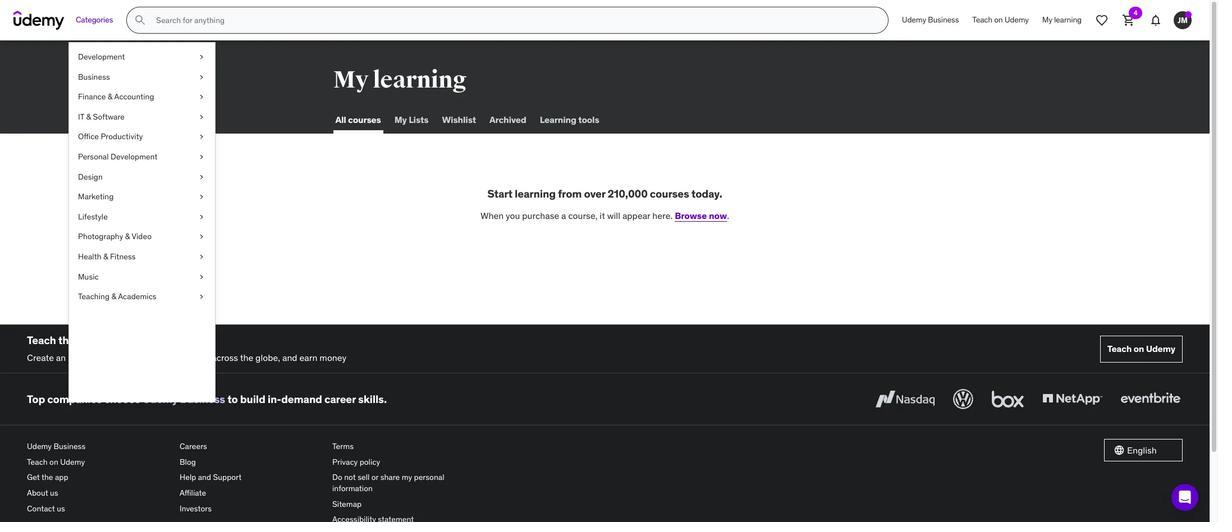 Task type: describe. For each thing, give the bounding box(es) containing it.
xsmall image for design
[[197, 172, 206, 183]]

submit search image
[[134, 13, 147, 27]]

academics
[[118, 291, 156, 302]]

from
[[558, 187, 582, 200]]

Search for anything text field
[[154, 11, 874, 30]]

reach
[[150, 352, 172, 363]]

careers
[[180, 441, 207, 451]]

finance & accounting
[[78, 92, 154, 102]]

nasdaq image
[[873, 387, 937, 412]]

on for middle teach on udemy link
[[1134, 343, 1144, 354]]

archived
[[489, 114, 526, 125]]

affiliate
[[180, 488, 206, 498]]

terms privacy policy do not sell or share my personal information sitemap
[[332, 441, 444, 509]]

get the app link
[[27, 470, 171, 486]]

demand
[[281, 392, 322, 406]]

photography & video link
[[69, 227, 215, 247]]

2 vertical spatial learning
[[515, 187, 556, 200]]

personal development link
[[69, 147, 215, 167]]

personal development
[[78, 152, 157, 162]]

it & software link
[[69, 107, 215, 127]]

0 vertical spatial course,
[[568, 210, 598, 221]]

top
[[27, 392, 45, 406]]

wishlist image
[[1095, 13, 1109, 27]]

.
[[727, 210, 729, 221]]

xsmall image for software
[[197, 112, 206, 123]]

and inside careers blog help and support affiliate investors
[[198, 472, 211, 482]]

teach the world online create an online video course, reach students across the globe, and earn money
[[27, 333, 346, 363]]

xsmall image for health & fitness
[[197, 251, 206, 262]]

world
[[77, 333, 106, 347]]

udemy image
[[13, 11, 65, 30]]

it
[[78, 112, 84, 122]]

learning tools
[[540, 114, 599, 125]]

or
[[371, 472, 379, 482]]

accounting
[[114, 92, 154, 102]]

& for video
[[125, 231, 130, 242]]

eventbrite image
[[1118, 387, 1183, 412]]

across
[[212, 352, 238, 363]]

& for accounting
[[108, 92, 113, 102]]

my learning link
[[1036, 7, 1088, 34]]

my for my lists link on the top left
[[394, 114, 407, 125]]

archived link
[[487, 107, 529, 134]]

blog
[[180, 457, 196, 467]]

0 vertical spatial my learning
[[1042, 15, 1082, 25]]

over
[[584, 187, 605, 200]]

do
[[332, 472, 342, 482]]

now
[[709, 210, 727, 221]]

volkswagen image
[[951, 387, 976, 412]]

affiliate link
[[180, 486, 323, 501]]

office productivity
[[78, 132, 143, 142]]

my for my learning link
[[1042, 15, 1052, 25]]

contact us link
[[27, 501, 171, 517]]

money
[[320, 352, 346, 363]]

4
[[1134, 8, 1138, 17]]

design link
[[69, 167, 215, 187]]

earn
[[299, 352, 317, 363]]

students
[[174, 352, 210, 363]]

categories
[[76, 15, 113, 25]]

about us link
[[27, 486, 171, 501]]

it
[[600, 210, 605, 221]]

0 vertical spatial us
[[50, 488, 58, 498]]

0 vertical spatial udemy business link
[[895, 7, 966, 34]]

an
[[56, 352, 66, 363]]

terms
[[332, 441, 354, 451]]

finance
[[78, 92, 106, 102]]

jm link
[[1169, 7, 1196, 34]]

2 vertical spatial udemy business link
[[27, 439, 171, 455]]

0 vertical spatial teach on udemy
[[972, 15, 1029, 25]]

& for fitness
[[103, 251, 108, 262]]

0 vertical spatial teach on udemy link
[[966, 7, 1036, 34]]

personal
[[414, 472, 444, 482]]

you
[[506, 210, 520, 221]]

app
[[55, 472, 68, 482]]

skills.
[[358, 392, 387, 406]]

contact
[[27, 503, 55, 513]]

teaching & academics link
[[69, 287, 215, 307]]

you have alerts image
[[1185, 11, 1192, 18]]

teach inside udemy business teach on udemy get the app about us contact us
[[27, 457, 48, 467]]

help
[[180, 472, 196, 482]]

xsmall image for business
[[197, 72, 206, 83]]

build
[[240, 392, 265, 406]]

udemy business
[[902, 15, 959, 25]]

small image
[[1114, 445, 1125, 456]]

music
[[78, 271, 99, 282]]

about
[[27, 488, 48, 498]]

wishlist
[[442, 114, 476, 125]]

purchase
[[522, 210, 559, 221]]

appear
[[622, 210, 650, 221]]

my lists link
[[392, 107, 431, 134]]

investors link
[[180, 501, 323, 517]]

xsmall image for accounting
[[197, 92, 206, 103]]

udemy business teach on udemy get the app about us contact us
[[27, 441, 85, 513]]

jm
[[1178, 15, 1188, 25]]

choose
[[104, 392, 140, 406]]

video
[[132, 231, 152, 242]]

music link
[[69, 267, 215, 287]]



Task type: vqa. For each thing, say whether or not it's contained in the screenshot.
the rightmost course,
yes



Task type: locate. For each thing, give the bounding box(es) containing it.
it & software
[[78, 112, 125, 122]]

& for software
[[86, 112, 91, 122]]

xsmall image for teaching & academics
[[197, 291, 206, 302]]

1 vertical spatial course,
[[118, 352, 148, 363]]

2 horizontal spatial on
[[1134, 343, 1144, 354]]

1 vertical spatial on
[[1134, 343, 1144, 354]]

1 horizontal spatial teach on udemy link
[[966, 7, 1036, 34]]

& inside photography & video link
[[125, 231, 130, 242]]

a
[[561, 210, 566, 221]]

not
[[344, 472, 356, 482]]

business inside business link
[[78, 72, 110, 82]]

the
[[58, 333, 75, 347], [240, 352, 253, 363], [42, 472, 53, 482]]

0 vertical spatial and
[[282, 352, 297, 363]]

will
[[607, 210, 620, 221]]

software
[[93, 112, 125, 122]]

course, right a
[[568, 210, 598, 221]]

2 horizontal spatial teach on udemy link
[[1100, 335, 1183, 362]]

categories button
[[69, 7, 120, 34]]

learning up lists
[[373, 66, 467, 94]]

xsmall image inside lifestyle link
[[197, 211, 206, 222]]

8 xsmall image from the top
[[197, 291, 206, 302]]

1 vertical spatial us
[[57, 503, 65, 513]]

0 vertical spatial my
[[1042, 15, 1052, 25]]

0 vertical spatial on
[[994, 15, 1003, 25]]

xsmall image inside teaching & academics link
[[197, 291, 206, 302]]

start
[[487, 187, 513, 200]]

wishlist link
[[440, 107, 478, 134]]

1 vertical spatial teach on udemy link
[[1100, 335, 1183, 362]]

and left earn
[[282, 352, 297, 363]]

4 xsmall image from the top
[[197, 172, 206, 183]]

xsmall image for video
[[197, 231, 206, 242]]

1 vertical spatial teach on udemy
[[1107, 343, 1175, 354]]

2 vertical spatial on
[[49, 457, 58, 467]]

& right teaching
[[111, 291, 116, 302]]

the inside udemy business teach on udemy get the app about us contact us
[[42, 472, 53, 482]]

2 horizontal spatial the
[[240, 352, 253, 363]]

xsmall image inside music link
[[197, 271, 206, 282]]

0 horizontal spatial course,
[[118, 352, 148, 363]]

0 horizontal spatial my learning
[[333, 66, 467, 94]]

on inside udemy business teach on udemy get the app about us contact us
[[49, 457, 58, 467]]

0 vertical spatial courses
[[348, 114, 381, 125]]

xsmall image inside personal development link
[[197, 152, 206, 163]]

in-
[[268, 392, 281, 406]]

design
[[78, 172, 103, 182]]

xsmall image for marketing
[[197, 192, 206, 203]]

development
[[78, 52, 125, 62], [111, 152, 157, 162]]

learning left the wishlist icon
[[1054, 15, 1082, 25]]

english button
[[1104, 439, 1183, 462]]

the up an at the bottom of page
[[58, 333, 75, 347]]

xsmall image inside the it & software link
[[197, 112, 206, 123]]

1 vertical spatial udemy business link
[[143, 392, 225, 406]]

today.
[[691, 187, 722, 200]]

on for the top teach on udemy link
[[994, 15, 1003, 25]]

teach inside teach the world online create an online video course, reach students across the globe, and earn money
[[27, 333, 56, 347]]

development down categories "dropdown button"
[[78, 52, 125, 62]]

box image
[[989, 387, 1027, 412]]

courses
[[348, 114, 381, 125], [650, 187, 689, 200]]

the right "get"
[[42, 472, 53, 482]]

health & fitness
[[78, 251, 136, 262]]

0 horizontal spatial online
[[68, 352, 92, 363]]

my lists
[[394, 114, 429, 125]]

photography & video
[[78, 231, 152, 242]]

& right finance
[[108, 92, 113, 102]]

1 horizontal spatial teach on udemy
[[1107, 343, 1175, 354]]

0 horizontal spatial and
[[198, 472, 211, 482]]

help and support link
[[180, 470, 323, 486]]

all
[[335, 114, 346, 125]]

learning up the purchase
[[515, 187, 556, 200]]

when you purchase a course, it will appear here. browse now .
[[480, 210, 729, 221]]

1 vertical spatial and
[[198, 472, 211, 482]]

business inside udemy business teach on udemy get the app about us contact us
[[54, 441, 85, 451]]

2 vertical spatial teach on udemy link
[[27, 455, 171, 470]]

1 horizontal spatial courses
[[650, 187, 689, 200]]

xsmall image inside marketing link
[[197, 192, 206, 203]]

lists
[[409, 114, 429, 125]]

& right health
[[103, 251, 108, 262]]

top companies choose udemy business to build in-demand career skills.
[[27, 392, 387, 406]]

4 link
[[1115, 7, 1142, 34]]

1 horizontal spatial learning
[[515, 187, 556, 200]]

xsmall image for development
[[197, 52, 206, 63]]

& inside the it & software link
[[86, 112, 91, 122]]

teaching
[[78, 291, 110, 302]]

1 vertical spatial courses
[[650, 187, 689, 200]]

& left video
[[125, 231, 130, 242]]

& right it
[[86, 112, 91, 122]]

5 xsmall image from the top
[[197, 271, 206, 282]]

0 vertical spatial development
[[78, 52, 125, 62]]

1 horizontal spatial my learning
[[1042, 15, 1082, 25]]

courses up here.
[[650, 187, 689, 200]]

210,000
[[608, 187, 648, 200]]

7 xsmall image from the top
[[197, 251, 206, 262]]

career
[[324, 392, 356, 406]]

3 xsmall image from the top
[[197, 152, 206, 163]]

lifestyle
[[78, 211, 108, 222]]

sell
[[358, 472, 370, 482]]

health & fitness link
[[69, 247, 215, 267]]

policy
[[360, 457, 380, 467]]

1 horizontal spatial the
[[58, 333, 75, 347]]

information
[[332, 483, 373, 493]]

teach on udemy
[[972, 15, 1029, 25], [1107, 343, 1175, 354]]

course, inside teach the world online create an online video course, reach students across the globe, and earn money
[[118, 352, 148, 363]]

productivity
[[101, 132, 143, 142]]

business link
[[69, 67, 215, 87]]

shopping cart with 4 items image
[[1122, 13, 1136, 27]]

5 xsmall image from the top
[[197, 192, 206, 203]]

courses right all at the top left of the page
[[348, 114, 381, 125]]

investors
[[180, 503, 212, 513]]

& inside the health & fitness link
[[103, 251, 108, 262]]

and inside teach the world online create an online video course, reach students across the globe, and earn money
[[282, 352, 297, 363]]

browse now link
[[675, 210, 727, 221]]

0 horizontal spatial on
[[49, 457, 58, 467]]

xsmall image for lifestyle
[[197, 211, 206, 222]]

learning tools link
[[538, 107, 602, 134]]

share
[[380, 472, 400, 482]]

1 horizontal spatial course,
[[568, 210, 598, 221]]

lifestyle link
[[69, 207, 215, 227]]

1 vertical spatial online
[[68, 352, 92, 363]]

all courses link
[[333, 107, 383, 134]]

start learning from over 210,000 courses today.
[[487, 187, 722, 200]]

0 vertical spatial the
[[58, 333, 75, 347]]

1 xsmall image from the top
[[197, 52, 206, 63]]

xsmall image for personal development
[[197, 152, 206, 163]]

netapp image
[[1040, 387, 1105, 412]]

xsmall image inside photography & video link
[[197, 231, 206, 242]]

0 horizontal spatial teach on udemy
[[972, 15, 1029, 25]]

2 xsmall image from the top
[[197, 72, 206, 83]]

finance & accounting link
[[69, 87, 215, 107]]

health
[[78, 251, 101, 262]]

online right an at the bottom of page
[[68, 352, 92, 363]]

careers blog help and support affiliate investors
[[180, 441, 241, 513]]

0 horizontal spatial teach on udemy link
[[27, 455, 171, 470]]

1 vertical spatial my learning
[[333, 66, 467, 94]]

1 xsmall image from the top
[[197, 92, 206, 103]]

browse
[[675, 210, 707, 221]]

0 vertical spatial learning
[[1054, 15, 1082, 25]]

terms link
[[332, 439, 476, 455]]

xsmall image inside design link
[[197, 172, 206, 183]]

sitemap link
[[332, 497, 476, 512]]

support
[[213, 472, 241, 482]]

english
[[1127, 445, 1157, 456]]

development down office productivity link on the left top
[[111, 152, 157, 162]]

get
[[27, 472, 40, 482]]

0 horizontal spatial the
[[42, 472, 53, 482]]

6 xsmall image from the top
[[197, 211, 206, 222]]

notifications image
[[1149, 13, 1163, 27]]

2 vertical spatial the
[[42, 472, 53, 482]]

2 vertical spatial my
[[394, 114, 407, 125]]

2 horizontal spatial learning
[[1054, 15, 1082, 25]]

1 horizontal spatial and
[[282, 352, 297, 363]]

privacy policy link
[[332, 455, 476, 470]]

and right "help"
[[198, 472, 211, 482]]

& inside finance & accounting link
[[108, 92, 113, 102]]

the left globe,
[[240, 352, 253, 363]]

xsmall image
[[197, 52, 206, 63], [197, 72, 206, 83], [197, 152, 206, 163], [197, 172, 206, 183], [197, 192, 206, 203], [197, 211, 206, 222], [197, 251, 206, 262], [197, 291, 206, 302]]

xsmall image inside office productivity link
[[197, 132, 206, 143]]

online up the video
[[108, 333, 138, 347]]

1 horizontal spatial my
[[394, 114, 407, 125]]

to
[[227, 392, 238, 406]]

blog link
[[180, 455, 323, 470]]

do not sell or share my personal information button
[[332, 470, 476, 497]]

0 vertical spatial online
[[108, 333, 138, 347]]

my learning left the wishlist icon
[[1042, 15, 1082, 25]]

3 xsmall image from the top
[[197, 132, 206, 143]]

office
[[78, 132, 99, 142]]

1 horizontal spatial online
[[108, 333, 138, 347]]

personal
[[78, 152, 109, 162]]

&
[[108, 92, 113, 102], [86, 112, 91, 122], [125, 231, 130, 242], [103, 251, 108, 262], [111, 291, 116, 302]]

my left lists
[[394, 114, 407, 125]]

0 horizontal spatial courses
[[348, 114, 381, 125]]

xsmall image inside the health & fitness link
[[197, 251, 206, 262]]

teaching & academics
[[78, 291, 156, 302]]

course, right the video
[[118, 352, 148, 363]]

xsmall image
[[197, 92, 206, 103], [197, 112, 206, 123], [197, 132, 206, 143], [197, 231, 206, 242], [197, 271, 206, 282]]

my
[[402, 472, 412, 482]]

2 horizontal spatial my
[[1042, 15, 1052, 25]]

us right contact
[[57, 503, 65, 513]]

globe,
[[255, 352, 280, 363]]

xsmall image inside business link
[[197, 72, 206, 83]]

udemy
[[902, 15, 926, 25], [1005, 15, 1029, 25], [1146, 343, 1175, 354], [143, 392, 178, 406], [27, 441, 52, 451], [60, 457, 85, 467]]

0 horizontal spatial learning
[[373, 66, 467, 94]]

course,
[[568, 210, 598, 221], [118, 352, 148, 363]]

fitness
[[110, 251, 136, 262]]

learning
[[1054, 15, 1082, 25], [373, 66, 467, 94], [515, 187, 556, 200]]

my learning
[[1042, 15, 1082, 25], [333, 66, 467, 94]]

my up the all courses
[[333, 66, 368, 94]]

& inside teaching & academics link
[[111, 291, 116, 302]]

1 vertical spatial my
[[333, 66, 368, 94]]

4 xsmall image from the top
[[197, 231, 206, 242]]

my left the wishlist icon
[[1042, 15, 1052, 25]]

xsmall image inside finance & accounting link
[[197, 92, 206, 103]]

1 vertical spatial learning
[[373, 66, 467, 94]]

1 vertical spatial development
[[111, 152, 157, 162]]

2 xsmall image from the top
[[197, 112, 206, 123]]

1 horizontal spatial on
[[994, 15, 1003, 25]]

1 vertical spatial the
[[240, 352, 253, 363]]

0 horizontal spatial my
[[333, 66, 368, 94]]

xsmall image inside development link
[[197, 52, 206, 63]]

& for academics
[[111, 291, 116, 302]]

my learning up my lists
[[333, 66, 467, 94]]

us right about
[[50, 488, 58, 498]]

careers link
[[180, 439, 323, 455]]



